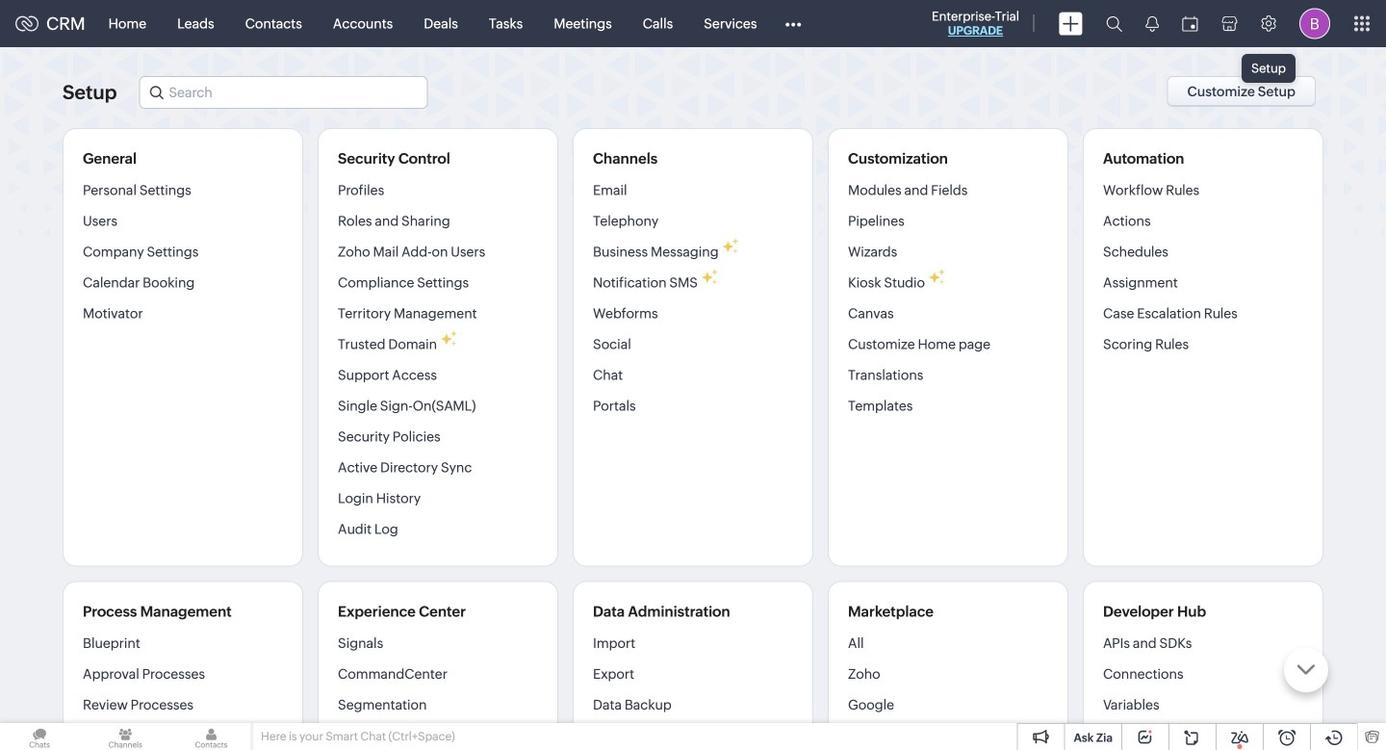 Task type: locate. For each thing, give the bounding box(es) containing it.
create menu image
[[1059, 12, 1084, 35]]

create menu element
[[1048, 0, 1095, 47]]

None field
[[139, 76, 428, 109]]

signals element
[[1135, 0, 1171, 47]]

search image
[[1107, 15, 1123, 32]]

contacts image
[[172, 723, 251, 750]]

chats image
[[0, 723, 79, 750]]



Task type: vqa. For each thing, say whether or not it's contained in the screenshot.
CRM
no



Task type: describe. For each thing, give the bounding box(es) containing it.
profile element
[[1289, 0, 1343, 47]]

Search text field
[[140, 77, 427, 108]]

search element
[[1095, 0, 1135, 47]]

logo image
[[15, 16, 39, 31]]

calendar image
[[1183, 16, 1199, 31]]

Other Modules field
[[773, 8, 814, 39]]

signals image
[[1146, 15, 1160, 32]]

channels image
[[86, 723, 165, 750]]

profile image
[[1300, 8, 1331, 39]]



